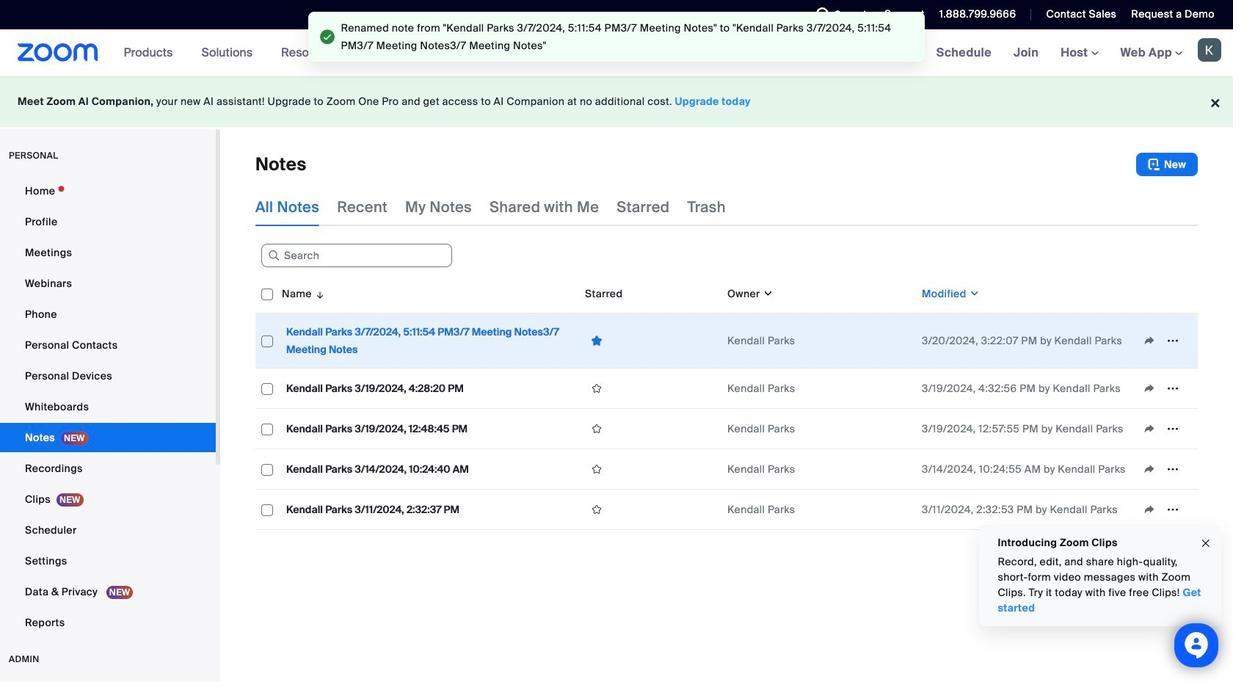 Task type: locate. For each thing, give the bounding box(es) containing it.
more options for kendall parks 3/11/2024, 2:32:37 pm image
[[1162, 503, 1185, 516]]

4 share image from the top
[[1138, 463, 1162, 476]]

share image up more options for kendall parks 3/19/2024, 4:28:20 pm image
[[1138, 334, 1162, 347]]

share image
[[1138, 503, 1162, 516]]

application for kendall parks 3/7/2024, 5:11:54 pm3/7 meeting notes3/7 meeting notes starred image
[[1138, 330, 1193, 352]]

application for kendall parks 3/14/2024, 10:24:40 am unstarred icon at the bottom of the page
[[1138, 458, 1193, 480]]

arrow down image
[[312, 285, 326, 303]]

banner
[[0, 29, 1234, 77]]

share image for more options for kendall parks 3/19/2024, 4:28:20 pm image
[[1138, 382, 1162, 395]]

1 share image from the top
[[1138, 334, 1162, 347]]

share image down more options for kendall parks 3/19/2024, 4:28:20 pm image
[[1138, 422, 1162, 436]]

close image
[[1201, 535, 1213, 552]]

application
[[256, 275, 1199, 530], [1138, 330, 1193, 352], [1138, 377, 1193, 400], [1138, 418, 1193, 440], [1138, 458, 1193, 480], [1138, 499, 1193, 521]]

share image for more options for kendall parks 3/14/2024, 10:24:40 am icon
[[1138, 463, 1162, 476]]

more options for kendall parks 3/14/2024, 10:24:40 am image
[[1162, 463, 1185, 476]]

share image up the more options for kendall parks 3/19/2024, 12:48:45 pm icon at the right of page
[[1138, 382, 1162, 395]]

personal menu menu
[[0, 176, 216, 639]]

more options for kendall parks 3/19/2024, 4:28:20 pm image
[[1162, 382, 1185, 395]]

kendall parks 3/19/2024, 12:48:45 pm unstarred image
[[585, 422, 609, 436]]

share image
[[1138, 334, 1162, 347], [1138, 382, 1162, 395], [1138, 422, 1162, 436], [1138, 463, 1162, 476]]

kendall parks 3/19/2024, 4:28:20 pm unstarred image
[[585, 382, 609, 395]]

kendall parks 3/14/2024, 10:24:40 am unstarred image
[[585, 463, 609, 476]]

3 share image from the top
[[1138, 422, 1162, 436]]

2 share image from the top
[[1138, 382, 1162, 395]]

down image
[[761, 286, 774, 301], [967, 286, 981, 301]]

success image
[[320, 29, 335, 44]]

1 down image from the left
[[761, 286, 774, 301]]

more options for kendall parks 3/7/2024, 5:11:54 pm3/7 meeting notes3/7 meeting notes image
[[1162, 334, 1185, 347]]

0 horizontal spatial down image
[[761, 286, 774, 301]]

share image for more options for kendall parks 3/7/2024, 5:11:54 pm3/7 meeting notes3/7 meeting notes image
[[1138, 334, 1162, 347]]

1 horizontal spatial down image
[[967, 286, 981, 301]]

share image up share image on the right of the page
[[1138, 463, 1162, 476]]

footer
[[0, 76, 1234, 127]]



Task type: vqa. For each thing, say whether or not it's contained in the screenshot.
first heading from right
no



Task type: describe. For each thing, give the bounding box(es) containing it.
zoom logo image
[[18, 43, 98, 62]]

kendall parks 3/11/2024, 2:32:37 pm unstarred image
[[585, 503, 609, 516]]

application for kendall parks 3/19/2024, 12:48:45 pm unstarred image
[[1138, 418, 1193, 440]]

product information navigation
[[113, 29, 466, 77]]

kendall parks 3/7/2024, 5:11:54 pm3/7 meeting notes3/7 meeting notes starred image
[[585, 334, 609, 348]]

profile picture image
[[1199, 38, 1222, 62]]

share image for the more options for kendall parks 3/19/2024, 12:48:45 pm icon at the right of page
[[1138, 422, 1162, 436]]

application for kendall parks 3/19/2024, 4:28:20 pm unstarred image at the bottom left of page
[[1138, 377, 1193, 400]]

meetings navigation
[[926, 29, 1234, 77]]

application for kendall parks 3/11/2024, 2:32:37 pm unstarred image
[[1138, 499, 1193, 521]]

2 down image from the left
[[967, 286, 981, 301]]

Search text field
[[261, 244, 452, 268]]

tabs of all notes page tab list
[[256, 188, 726, 226]]

more options for kendall parks 3/19/2024, 12:48:45 pm image
[[1162, 422, 1185, 436]]



